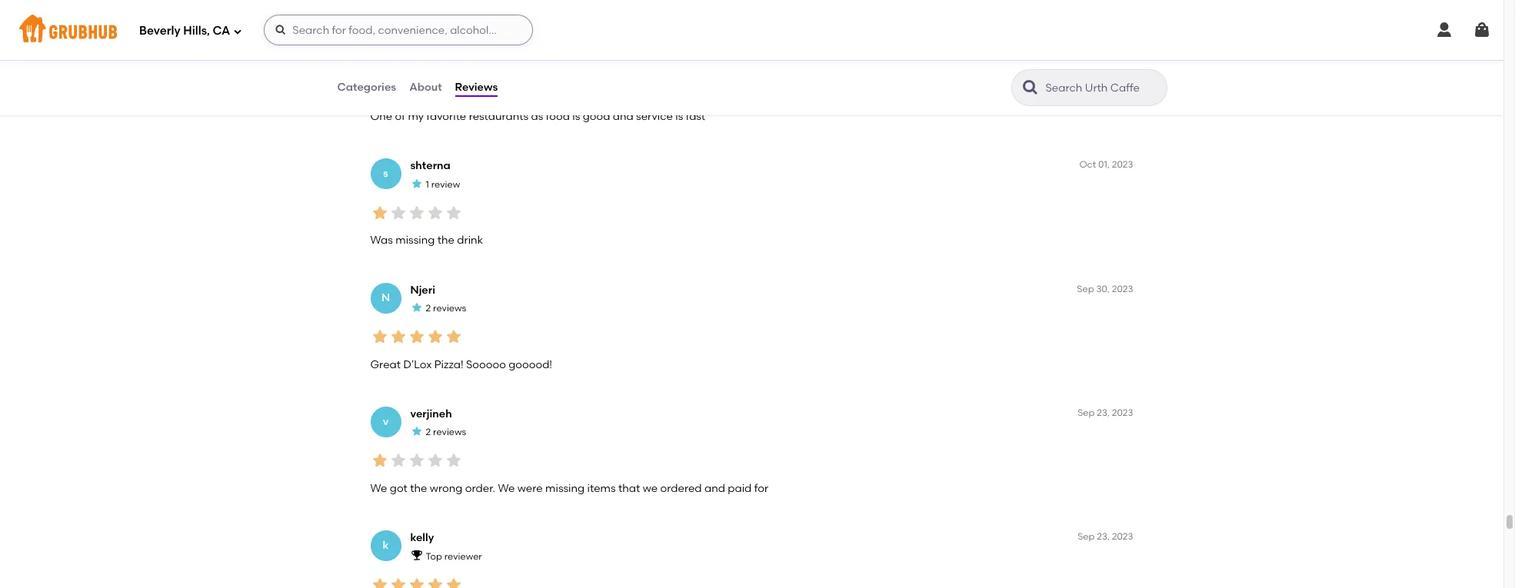 Task type: describe. For each thing, give the bounding box(es) containing it.
2023 for great d'lox pizza! sooooo gooood!
[[1112, 284, 1133, 294]]

Search Urth Caffe search field
[[1044, 81, 1162, 95]]

we got the wrong order. we were missing items that we ordered and paid for
[[370, 482, 768, 495]]

1 for m
[[426, 55, 429, 66]]

23, for verjineh
[[1097, 408, 1110, 418]]

was
[[370, 234, 393, 247]]

0 horizontal spatial svg image
[[233, 27, 242, 36]]

d'lox
[[403, 358, 432, 371]]

gooood!
[[509, 358, 552, 371]]

sooooo
[[466, 358, 506, 371]]

we
[[643, 482, 658, 495]]

main navigation navigation
[[0, 0, 1504, 60]]

reviews
[[455, 81, 498, 94]]

n
[[381, 291, 390, 304]]

oct 01, 2023
[[1079, 160, 1133, 170]]

2 for verjineh
[[426, 427, 431, 438]]

2 is from the left
[[675, 110, 683, 123]]

s
[[383, 167, 388, 180]]

1 vertical spatial and
[[704, 482, 725, 495]]

verjineh
[[410, 408, 452, 421]]

top
[[426, 551, 442, 562]]

search icon image
[[1021, 78, 1039, 97]]

2023 for was missing the drink
[[1112, 160, 1133, 170]]

my
[[408, 110, 424, 123]]

0 horizontal spatial and
[[613, 110, 634, 123]]

v
[[383, 415, 389, 428]]

1 horizontal spatial svg image
[[1435, 21, 1454, 39]]

23, for kelly
[[1097, 531, 1110, 542]]

restaurants
[[469, 110, 529, 123]]

ca
[[213, 24, 230, 37]]

beverly hills, ca
[[139, 24, 230, 37]]

trophy icon image
[[410, 549, 423, 562]]

favorite
[[426, 110, 466, 123]]

oct
[[1079, 160, 1096, 170]]

shterna
[[410, 160, 451, 173]]

drink
[[457, 234, 483, 247]]

review for favorite
[[431, 55, 460, 66]]

the for missing
[[437, 234, 454, 247]]

m
[[381, 43, 390, 56]]

the for got
[[410, 482, 427, 495]]

0 horizontal spatial missing
[[395, 234, 435, 247]]

top reviewer
[[426, 551, 482, 562]]

hills,
[[183, 24, 210, 37]]

1 horizontal spatial missing
[[545, 482, 585, 495]]

reviewer
[[444, 551, 482, 562]]

Search for food, convenience, alcohol... search field
[[264, 15, 533, 45]]

ordered
[[660, 482, 702, 495]]

2 for njeri
[[426, 303, 431, 314]]

pizza!
[[434, 358, 463, 371]]

of
[[395, 110, 405, 123]]

reviews button
[[454, 60, 499, 115]]

1 horizontal spatial svg image
[[1473, 21, 1491, 39]]



Task type: locate. For each thing, give the bounding box(es) containing it.
star icon image
[[410, 54, 423, 66], [370, 80, 389, 98], [389, 80, 407, 98], [407, 80, 426, 98], [426, 80, 444, 98], [444, 80, 463, 98], [410, 177, 423, 190], [370, 204, 389, 222], [389, 204, 407, 222], [407, 204, 426, 222], [426, 204, 444, 222], [444, 204, 463, 222], [410, 301, 423, 314], [370, 328, 389, 346], [389, 328, 407, 346], [407, 328, 426, 346], [426, 328, 444, 346], [444, 328, 463, 346], [410, 425, 423, 438], [370, 452, 389, 470], [389, 452, 407, 470], [407, 452, 426, 470], [426, 452, 444, 470], [444, 452, 463, 470], [370, 576, 389, 588], [389, 576, 407, 588], [407, 576, 426, 588], [426, 576, 444, 588], [444, 576, 463, 588]]

0 vertical spatial 23,
[[1097, 408, 1110, 418]]

1 review for the
[[426, 179, 460, 190]]

1 review from the top
[[431, 55, 460, 66]]

0 horizontal spatial svg image
[[275, 24, 287, 36]]

missing right was
[[395, 234, 435, 247]]

fast
[[686, 110, 705, 123]]

0 horizontal spatial the
[[410, 482, 427, 495]]

1 vertical spatial 2 reviews
[[426, 427, 466, 438]]

were
[[517, 482, 543, 495]]

service
[[636, 110, 673, 123]]

1 vertical spatial 1
[[426, 179, 429, 190]]

0 vertical spatial 2 reviews
[[426, 303, 466, 314]]

we left 'were'
[[498, 482, 515, 495]]

missing
[[395, 234, 435, 247], [545, 482, 585, 495]]

2 vertical spatial sep
[[1078, 531, 1095, 542]]

svg image
[[1473, 21, 1491, 39], [233, 27, 242, 36]]

0 vertical spatial reviews
[[433, 303, 466, 314]]

the
[[437, 234, 454, 247], [410, 482, 427, 495]]

1 vertical spatial 2
[[426, 427, 431, 438]]

2023
[[1112, 160, 1133, 170], [1112, 284, 1133, 294], [1112, 408, 1133, 418], [1112, 531, 1133, 542]]

paid
[[728, 482, 752, 495]]

2 review from the top
[[431, 179, 460, 190]]

1 down shterna
[[426, 179, 429, 190]]

1 horizontal spatial the
[[437, 234, 454, 247]]

2023 for we got the wrong order. we were missing items that we ordered and paid for
[[1112, 408, 1133, 418]]

2 reviews down the njeri
[[426, 303, 466, 314]]

2 reviews for verjineh
[[426, 427, 466, 438]]

0 vertical spatial review
[[431, 55, 460, 66]]

is left fast
[[675, 110, 683, 123]]

0 horizontal spatial we
[[370, 482, 387, 495]]

1 down mosum
[[426, 55, 429, 66]]

got
[[390, 482, 408, 495]]

1 reviews from the top
[[433, 303, 466, 314]]

1 2023 from the top
[[1112, 160, 1133, 170]]

2 1 review from the top
[[426, 179, 460, 190]]

we
[[370, 482, 387, 495], [498, 482, 515, 495]]

1 vertical spatial 1 review
[[426, 179, 460, 190]]

2 we from the left
[[498, 482, 515, 495]]

1 review
[[426, 55, 460, 66], [426, 179, 460, 190]]

1 2 reviews from the top
[[426, 303, 466, 314]]

njeri
[[410, 284, 435, 297]]

food
[[546, 110, 570, 123]]

2 reviews
[[426, 303, 466, 314], [426, 427, 466, 438]]

23,
[[1097, 408, 1110, 418], [1097, 531, 1110, 542]]

that
[[618, 482, 640, 495]]

sep 23, 2023
[[1078, 408, 1133, 418], [1078, 531, 1133, 542]]

review down shterna
[[431, 179, 460, 190]]

1 horizontal spatial and
[[704, 482, 725, 495]]

1 vertical spatial review
[[431, 179, 460, 190]]

and right good
[[613, 110, 634, 123]]

we left got
[[370, 482, 387, 495]]

1 2 from the top
[[426, 303, 431, 314]]

1 horizontal spatial is
[[675, 110, 683, 123]]

1 vertical spatial the
[[410, 482, 427, 495]]

good
[[583, 110, 610, 123]]

2 23, from the top
[[1097, 531, 1110, 542]]

1 vertical spatial reviews
[[433, 427, 466, 438]]

and
[[613, 110, 634, 123], [704, 482, 725, 495]]

2 down verjineh at the bottom left of the page
[[426, 427, 431, 438]]

review for drink
[[431, 179, 460, 190]]

0 vertical spatial sep
[[1077, 284, 1094, 294]]

is right "food"
[[572, 110, 580, 123]]

review
[[431, 55, 460, 66], [431, 179, 460, 190]]

reviews for njeri
[[433, 303, 466, 314]]

reviews for verjineh
[[433, 427, 466, 438]]

the left drink at the left top of page
[[437, 234, 454, 247]]

1 1 from the top
[[426, 55, 429, 66]]

1 review down mosum
[[426, 55, 460, 66]]

the right got
[[410, 482, 427, 495]]

k
[[383, 539, 389, 552]]

one
[[370, 110, 392, 123]]

svg image
[[1435, 21, 1454, 39], [275, 24, 287, 36]]

1 1 review from the top
[[426, 55, 460, 66]]

and left paid
[[704, 482, 725, 495]]

sep for great d'lox pizza! sooooo gooood!
[[1077, 284, 1094, 294]]

2 reviews down verjineh at the bottom left of the page
[[426, 427, 466, 438]]

1 review for my
[[426, 55, 460, 66]]

sep
[[1077, 284, 1094, 294], [1078, 408, 1095, 418], [1078, 531, 1095, 542]]

sep 23, 2023 for verjineh
[[1078, 408, 1133, 418]]

sep 30, 2023
[[1077, 284, 1133, 294]]

mosum
[[410, 36, 448, 49]]

missing right 'were'
[[545, 482, 585, 495]]

order.
[[465, 482, 495, 495]]

0 vertical spatial the
[[437, 234, 454, 247]]

as
[[531, 110, 543, 123]]

1 horizontal spatial we
[[498, 482, 515, 495]]

2 1 from the top
[[426, 179, 429, 190]]

2 reviews for njeri
[[426, 303, 466, 314]]

categories
[[337, 81, 396, 94]]

0 vertical spatial missing
[[395, 234, 435, 247]]

4 2023 from the top
[[1112, 531, 1133, 542]]

great
[[370, 358, 401, 371]]

0 vertical spatial 1 review
[[426, 55, 460, 66]]

was missing the drink
[[370, 234, 483, 247]]

1 vertical spatial sep 23, 2023
[[1078, 531, 1133, 542]]

wrong
[[430, 482, 463, 495]]

for
[[754, 482, 768, 495]]

2 reviews from the top
[[433, 427, 466, 438]]

2 down the njeri
[[426, 303, 431, 314]]

0 horizontal spatial is
[[572, 110, 580, 123]]

is
[[572, 110, 580, 123], [675, 110, 683, 123]]

reviews down verjineh at the bottom left of the page
[[433, 427, 466, 438]]

1
[[426, 55, 429, 66], [426, 179, 429, 190]]

1 review down shterna
[[426, 179, 460, 190]]

1 vertical spatial 23,
[[1097, 531, 1110, 542]]

great d'lox pizza! sooooo gooood!
[[370, 358, 552, 371]]

3 2023 from the top
[[1112, 408, 1133, 418]]

0 vertical spatial 2
[[426, 303, 431, 314]]

beverly
[[139, 24, 180, 37]]

kelly
[[410, 531, 434, 545]]

about button
[[409, 60, 443, 115]]

0 vertical spatial 1
[[426, 55, 429, 66]]

0 vertical spatial and
[[613, 110, 634, 123]]

reviews
[[433, 303, 466, 314], [433, 427, 466, 438]]

categories button
[[336, 60, 397, 115]]

2 2 from the top
[[426, 427, 431, 438]]

review down mosum
[[431, 55, 460, 66]]

reviews down the njeri
[[433, 303, 466, 314]]

01,
[[1098, 160, 1110, 170]]

1 we from the left
[[370, 482, 387, 495]]

1 vertical spatial sep
[[1078, 408, 1095, 418]]

2
[[426, 303, 431, 314], [426, 427, 431, 438]]

one of my favorite restaurants as food is good and service is fast
[[370, 110, 705, 123]]

sep for we got the wrong order. we were missing items that we ordered and paid for
[[1078, 408, 1095, 418]]

1 for s
[[426, 179, 429, 190]]

1 sep 23, 2023 from the top
[[1078, 408, 1133, 418]]

2 2023 from the top
[[1112, 284, 1133, 294]]

items
[[587, 482, 616, 495]]

30,
[[1096, 284, 1110, 294]]

2 sep 23, 2023 from the top
[[1078, 531, 1133, 542]]

1 23, from the top
[[1097, 408, 1110, 418]]

sep 23, 2023 for kelly
[[1078, 531, 1133, 542]]

1 vertical spatial missing
[[545, 482, 585, 495]]

1 is from the left
[[572, 110, 580, 123]]

about
[[409, 81, 442, 94]]

0 vertical spatial sep 23, 2023
[[1078, 408, 1133, 418]]

2 2 reviews from the top
[[426, 427, 466, 438]]



Task type: vqa. For each thing, say whether or not it's contained in the screenshot.
second svg icon from the right
no



